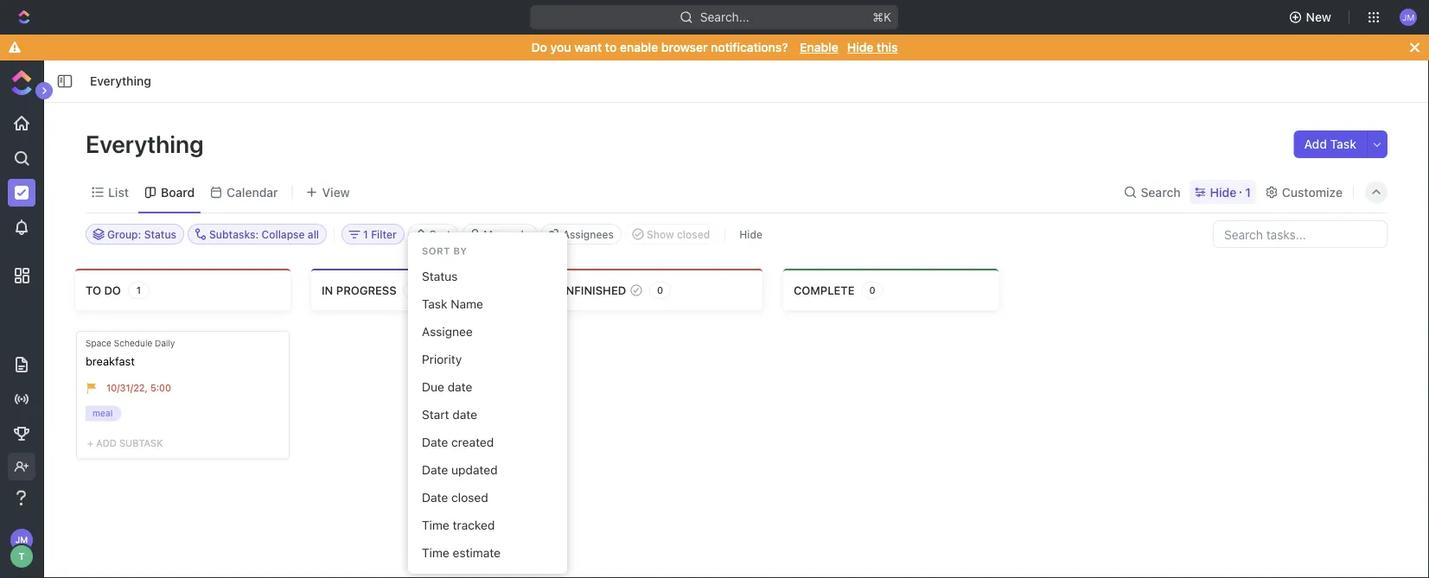 Task type: describe. For each thing, give the bounding box(es) containing it.
1 vertical spatial everything
[[86, 129, 209, 158]]

list link
[[105, 180, 129, 205]]

by
[[454, 246, 468, 257]]

+ add subtask
[[87, 438, 163, 449]]

date for date updated
[[422, 463, 448, 477]]

customize
[[1283, 185, 1343, 199]]

⌘k
[[873, 10, 892, 24]]

date closed button
[[415, 484, 561, 512]]

task name button
[[415, 291, 561, 318]]

status
[[422, 269, 458, 284]]

enable
[[620, 40, 658, 54]]

you
[[551, 40, 571, 54]]

1 horizontal spatial to
[[605, 40, 617, 54]]

1 horizontal spatial hide
[[848, 40, 874, 54]]

time tracked
[[422, 519, 495, 533]]

browser
[[662, 40, 708, 54]]

date created button
[[415, 429, 561, 457]]

sort button
[[408, 224, 459, 245]]

date created
[[422, 435, 494, 450]]

date closed
[[422, 491, 488, 505]]

do
[[532, 40, 547, 54]]

sort for sort
[[430, 228, 451, 240]]

tracked
[[453, 519, 495, 533]]

new
[[1307, 10, 1332, 24]]

customize button
[[1260, 180, 1349, 205]]

assignees button
[[541, 224, 622, 245]]

assignee button
[[415, 318, 561, 346]]

everything link
[[86, 71, 156, 92]]

start date
[[422, 408, 477, 422]]

Search tasks... text field
[[1214, 221, 1387, 247]]

hide for hide
[[740, 228, 763, 240]]

add task
[[1305, 137, 1357, 151]]

complete
[[794, 284, 855, 297]]

do
[[104, 284, 121, 297]]

1 horizontal spatial task
[[1331, 137, 1357, 151]]

2 0 from the left
[[870, 285, 876, 296]]

1 vertical spatial task
[[422, 297, 448, 311]]

breakfast
[[86, 355, 135, 368]]

do you want to enable browser notifications? enable hide this
[[532, 40, 898, 54]]

1 vertical spatial add
[[96, 438, 117, 449]]

time for time estimate
[[422, 546, 450, 560]]

this
[[877, 40, 898, 54]]

1 vertical spatial to
[[86, 284, 101, 297]]

board
[[161, 185, 195, 199]]

start
[[422, 408, 449, 422]]

status button
[[415, 263, 561, 291]]

priority
[[422, 352, 462, 367]]

updated
[[452, 463, 498, 477]]

search button
[[1119, 180, 1186, 205]]

date for date created
[[422, 435, 448, 450]]

date updated button
[[415, 457, 561, 484]]



Task type: locate. For each thing, give the bounding box(es) containing it.
due
[[422, 380, 445, 394]]

3 date from the top
[[422, 491, 448, 505]]

0 horizontal spatial 1
[[136, 285, 141, 296]]

0 vertical spatial time
[[422, 519, 450, 533]]

created
[[452, 435, 494, 450]]

1 horizontal spatial add
[[1305, 137, 1328, 151]]

1 vertical spatial time
[[422, 546, 450, 560]]

0 vertical spatial task
[[1331, 137, 1357, 151]]

space schedule daily breakfast
[[86, 338, 175, 368]]

date updated
[[422, 463, 498, 477]]

time down date closed
[[422, 519, 450, 533]]

closed
[[452, 491, 488, 505]]

time estimate
[[422, 546, 501, 560]]

board link
[[157, 180, 195, 205]]

date inside "button"
[[453, 408, 477, 422]]

search...
[[701, 10, 750, 24]]

sort for sort by
[[422, 246, 451, 257]]

add task button
[[1294, 131, 1368, 158]]

task up customize
[[1331, 137, 1357, 151]]

add right +
[[96, 438, 117, 449]]

1 vertical spatial sort
[[422, 246, 451, 257]]

hide 1
[[1211, 185, 1251, 199]]

assignees
[[563, 228, 614, 240]]

calendar
[[227, 185, 278, 199]]

to
[[605, 40, 617, 54], [86, 284, 101, 297]]

0 right unfinished
[[657, 285, 664, 296]]

hide for hide 1
[[1211, 185, 1237, 199]]

search
[[1141, 185, 1181, 199]]

0 horizontal spatial add
[[96, 438, 117, 449]]

0 horizontal spatial task
[[422, 297, 448, 311]]

unfinished
[[558, 284, 626, 297]]

add up customize
[[1305, 137, 1328, 151]]

2 date from the top
[[422, 463, 448, 477]]

new button
[[1282, 3, 1342, 31]]

0
[[657, 285, 664, 296], [870, 285, 876, 296]]

0 right complete
[[870, 285, 876, 296]]

time down the 'time tracked'
[[422, 546, 450, 560]]

hide
[[848, 40, 874, 54], [1211, 185, 1237, 199], [740, 228, 763, 240]]

date for start date
[[453, 408, 477, 422]]

space
[[86, 338, 111, 348]]

date down start
[[422, 435, 448, 450]]

name
[[451, 297, 484, 311]]

date
[[422, 435, 448, 450], [422, 463, 448, 477], [422, 491, 448, 505]]

1 vertical spatial 1
[[136, 285, 141, 296]]

0 vertical spatial everything
[[90, 74, 151, 88]]

task name
[[422, 297, 484, 311]]

0 vertical spatial sort
[[430, 228, 451, 240]]

1 vertical spatial date
[[422, 463, 448, 477]]

sort
[[430, 228, 451, 240], [422, 246, 451, 257]]

2 vertical spatial date
[[422, 491, 448, 505]]

time inside time estimate 'button'
[[422, 546, 450, 560]]

1 right the do
[[136, 285, 141, 296]]

subtask
[[119, 438, 163, 449]]

1 vertical spatial date
[[453, 408, 477, 422]]

date for date closed
[[422, 491, 448, 505]]

to right want at left top
[[605, 40, 617, 54]]

list
[[108, 185, 129, 199]]

add
[[1305, 137, 1328, 151], [96, 438, 117, 449]]

time tracked button
[[415, 512, 561, 540]]

0 vertical spatial 1
[[1246, 185, 1251, 199]]

date inside button
[[448, 380, 473, 394]]

due date
[[422, 380, 473, 394]]

1
[[1246, 185, 1251, 199], [136, 285, 141, 296]]

sort down "sort" dropdown button
[[422, 246, 451, 257]]

sort by
[[422, 246, 468, 257]]

enable
[[800, 40, 839, 54]]

1 date from the top
[[422, 435, 448, 450]]

date right due
[[448, 380, 473, 394]]

add inside button
[[1305, 137, 1328, 151]]

date
[[448, 380, 473, 394], [453, 408, 477, 422]]

time estimate button
[[415, 540, 561, 567]]

0 vertical spatial to
[[605, 40, 617, 54]]

date up date closed
[[422, 463, 448, 477]]

0 vertical spatial hide
[[848, 40, 874, 54]]

time for time tracked
[[422, 519, 450, 533]]

0 vertical spatial add
[[1305, 137, 1328, 151]]

2 horizontal spatial hide
[[1211, 185, 1237, 199]]

0 horizontal spatial 0
[[657, 285, 664, 296]]

priority button
[[415, 346, 561, 374]]

time inside time tracked button
[[422, 519, 450, 533]]

+
[[87, 438, 93, 449]]

0 vertical spatial date
[[422, 435, 448, 450]]

progress
[[336, 284, 397, 297]]

sort up sort by
[[430, 228, 451, 240]]

1 left the customize button
[[1246, 185, 1251, 199]]

in
[[322, 284, 333, 297]]

0 horizontal spatial to
[[86, 284, 101, 297]]

sort inside dropdown button
[[430, 228, 451, 240]]

due date button
[[415, 374, 561, 401]]

task down status
[[422, 297, 448, 311]]

hide inside button
[[740, 228, 763, 240]]

in progress
[[322, 284, 397, 297]]

everything
[[90, 74, 151, 88], [86, 129, 209, 158]]

calendar link
[[223, 180, 278, 205]]

date left closed
[[422, 491, 448, 505]]

assignee
[[422, 325, 473, 339]]

0 vertical spatial date
[[448, 380, 473, 394]]

1 0 from the left
[[657, 285, 664, 296]]

2 time from the top
[[422, 546, 450, 560]]

estimate
[[453, 546, 501, 560]]

1 horizontal spatial 1
[[1246, 185, 1251, 199]]

hide button
[[733, 224, 770, 245]]

start date button
[[415, 401, 561, 429]]

task
[[1331, 137, 1357, 151], [422, 297, 448, 311]]

to left the do
[[86, 284, 101, 297]]

1 horizontal spatial 0
[[870, 285, 876, 296]]

2 vertical spatial hide
[[740, 228, 763, 240]]

want
[[575, 40, 602, 54]]

schedule
[[114, 338, 152, 348]]

1 vertical spatial hide
[[1211, 185, 1237, 199]]

date for due date
[[448, 380, 473, 394]]

1 time from the top
[[422, 519, 450, 533]]

to do
[[86, 284, 121, 297]]

time
[[422, 519, 450, 533], [422, 546, 450, 560]]

notifications?
[[711, 40, 788, 54]]

0 horizontal spatial hide
[[740, 228, 763, 240]]

daily
[[155, 338, 175, 348]]

date up date created
[[453, 408, 477, 422]]



Task type: vqa. For each thing, say whether or not it's contained in the screenshot.
tree
no



